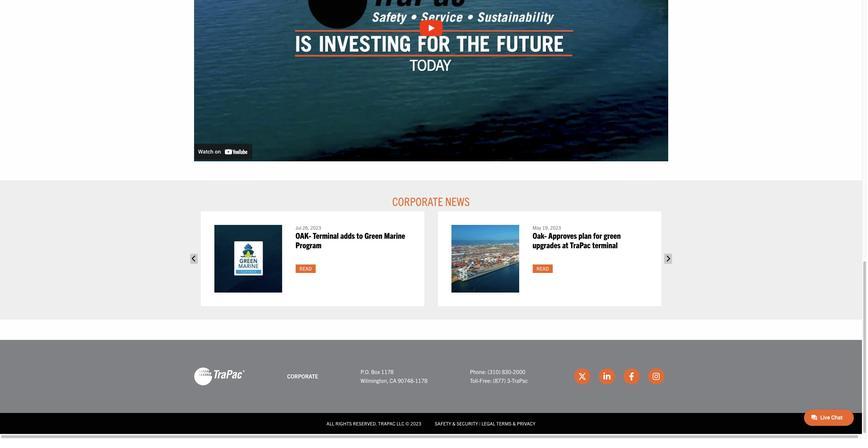 Task type: vqa. For each thing, say whether or not it's contained in the screenshot.
the read related to OAK- Terminal adds to Green Marine Program
yes



Task type: locate. For each thing, give the bounding box(es) containing it.
0 horizontal spatial corporate
[[287, 373, 318, 380]]

& right terms
[[513, 421, 516, 427]]

read link for oak- approves plan for green upgrades at trapac terminal
[[533, 265, 553, 273]]

2 read link from the left
[[533, 265, 553, 273]]

corporate
[[393, 194, 443, 209], [287, 373, 318, 380]]

0 horizontal spatial &
[[453, 421, 456, 427]]

1 horizontal spatial &
[[513, 421, 516, 427]]

read link down upgrades
[[533, 265, 553, 273]]

0 vertical spatial corporate
[[393, 194, 443, 209]]

ca
[[390, 378, 397, 385]]

read for oak- terminal adds to green marine program
[[300, 266, 312, 272]]

corporate inside footer
[[287, 373, 318, 380]]

trapac right at
[[570, 240, 591, 251]]

upgrades
[[533, 240, 561, 251]]

2023 for approves
[[551, 225, 561, 231]]

to
[[357, 231, 363, 241]]

1 vertical spatial trapac
[[512, 378, 528, 385]]

1 horizontal spatial 2023
[[411, 421, 422, 427]]

read down upgrades
[[537, 266, 549, 272]]

read for oak- approves plan for green upgrades at trapac terminal
[[537, 266, 549, 272]]

19,
[[543, 225, 549, 231]]

oak-
[[296, 231, 311, 241]]

jul 26, 2023 oak- terminal adds to green marine program
[[296, 225, 405, 251]]

1 horizontal spatial 1178
[[415, 378, 428, 385]]

wilmington,
[[361, 378, 389, 385]]

read down program
[[300, 266, 312, 272]]

0 horizontal spatial 2023
[[310, 225, 321, 231]]

& right safety
[[453, 421, 456, 427]]

p.o. box 1178 wilmington, ca 90748-1178
[[361, 369, 428, 385]]

marine
[[384, 231, 405, 241]]

1178 right ca
[[415, 378, 428, 385]]

2 read from the left
[[537, 266, 549, 272]]

1 vertical spatial 1178
[[415, 378, 428, 385]]

2023 inside the jul 26, 2023 oak- terminal adds to green marine program
[[310, 225, 321, 231]]

all
[[327, 421, 335, 427]]

read link down program
[[296, 265, 316, 273]]

read link
[[296, 265, 316, 273], [533, 265, 553, 273]]

2023 inside footer
[[411, 421, 422, 427]]

1 horizontal spatial read link
[[533, 265, 553, 273]]

1 horizontal spatial trapac
[[570, 240, 591, 251]]

corporate inside main content
[[393, 194, 443, 209]]

1 horizontal spatial corporate
[[393, 194, 443, 209]]

privacy
[[517, 421, 536, 427]]

1 read link from the left
[[296, 265, 316, 273]]

0 horizontal spatial trapac
[[512, 378, 528, 385]]

(877)
[[493, 378, 506, 385]]

read
[[300, 266, 312, 272], [537, 266, 549, 272]]

terms
[[497, 421, 512, 427]]

2000
[[513, 369, 526, 376]]

p.o.
[[361, 369, 370, 376]]

0 horizontal spatial read
[[300, 266, 312, 272]]

2023 inside may 19, 2023 oak- approves plan for green upgrades at trapac terminal
[[551, 225, 561, 231]]

0 vertical spatial trapac
[[570, 240, 591, 251]]

legal
[[482, 421, 496, 427]]

jul
[[296, 225, 302, 231]]

|
[[480, 421, 481, 427]]

adds
[[341, 231, 355, 241]]

0 vertical spatial 1178
[[381, 369, 394, 376]]

2023
[[310, 225, 321, 231], [551, 225, 561, 231], [411, 421, 422, 427]]

trapac down the 2000
[[512, 378, 528, 385]]

footer
[[0, 341, 863, 435]]

2 horizontal spatial 2023
[[551, 225, 561, 231]]

1178 up ca
[[381, 369, 394, 376]]

1 vertical spatial corporate
[[287, 373, 318, 380]]

0 horizontal spatial read link
[[296, 265, 316, 273]]

read link for oak- terminal adds to green marine program
[[296, 265, 316, 273]]

2023 right "26,"
[[310, 225, 321, 231]]

0 horizontal spatial 1178
[[381, 369, 394, 376]]

&
[[453, 421, 456, 427], [513, 421, 516, 427]]

2023 right ©
[[411, 421, 422, 427]]

1 horizontal spatial read
[[537, 266, 549, 272]]

trapac
[[570, 240, 591, 251], [512, 378, 528, 385]]

at
[[563, 240, 569, 251]]

1178
[[381, 369, 394, 376], [415, 378, 428, 385]]

plan
[[579, 231, 592, 241]]

may
[[533, 225, 542, 231]]

safety & security link
[[435, 421, 478, 427]]

corporate for corporate
[[287, 373, 318, 380]]

solid image
[[665, 254, 672, 264]]

2023 right 19, at the bottom of page
[[551, 225, 561, 231]]

trapac inside may 19, 2023 oak- approves plan for green upgrades at trapac terminal
[[570, 240, 591, 251]]

1 read from the left
[[300, 266, 312, 272]]



Task type: describe. For each thing, give the bounding box(es) containing it.
footer containing p.o. box 1178
[[0, 341, 863, 435]]

safety
[[435, 421, 452, 427]]

corporate news
[[393, 194, 470, 209]]

trapac
[[378, 421, 396, 427]]

phone: (310) 830-2000 toll-free: (877) 3-trapac
[[470, 369, 528, 385]]

oak-
[[533, 231, 547, 241]]

free:
[[480, 378, 492, 385]]

news
[[445, 194, 470, 209]]

26,
[[303, 225, 309, 231]]

1 & from the left
[[453, 421, 456, 427]]

corporate news main content
[[187, 0, 675, 320]]

corporate image
[[194, 368, 245, 387]]

for
[[594, 231, 602, 241]]

box
[[371, 369, 380, 376]]

2 & from the left
[[513, 421, 516, 427]]

green
[[604, 231, 621, 241]]

green
[[365, 231, 383, 241]]

©
[[406, 421, 410, 427]]

rights
[[336, 421, 352, 427]]

2023 for terminal
[[310, 225, 321, 231]]

approves
[[549, 231, 577, 241]]

(310)
[[488, 369, 501, 376]]

3-
[[507, 378, 512, 385]]

90748-
[[398, 378, 415, 385]]

phone:
[[470, 369, 487, 376]]

reserved.
[[353, 421, 377, 427]]

llc
[[397, 421, 405, 427]]

may 19, 2023 oak- approves plan for green upgrades at trapac terminal
[[533, 225, 621, 251]]

trapac inside "phone: (310) 830-2000 toll-free: (877) 3-trapac"
[[512, 378, 528, 385]]

corporate for corporate news
[[393, 194, 443, 209]]

toll-
[[470, 378, 480, 385]]

safety & security | legal terms & privacy
[[435, 421, 536, 427]]

solid image
[[190, 254, 198, 264]]

terminal
[[313, 231, 339, 241]]

830-
[[502, 369, 513, 376]]

program
[[296, 240, 322, 251]]

legal terms & privacy link
[[482, 421, 536, 427]]

terminal
[[593, 240, 618, 251]]

security
[[457, 421, 478, 427]]

all rights reserved. trapac llc © 2023
[[327, 421, 422, 427]]



